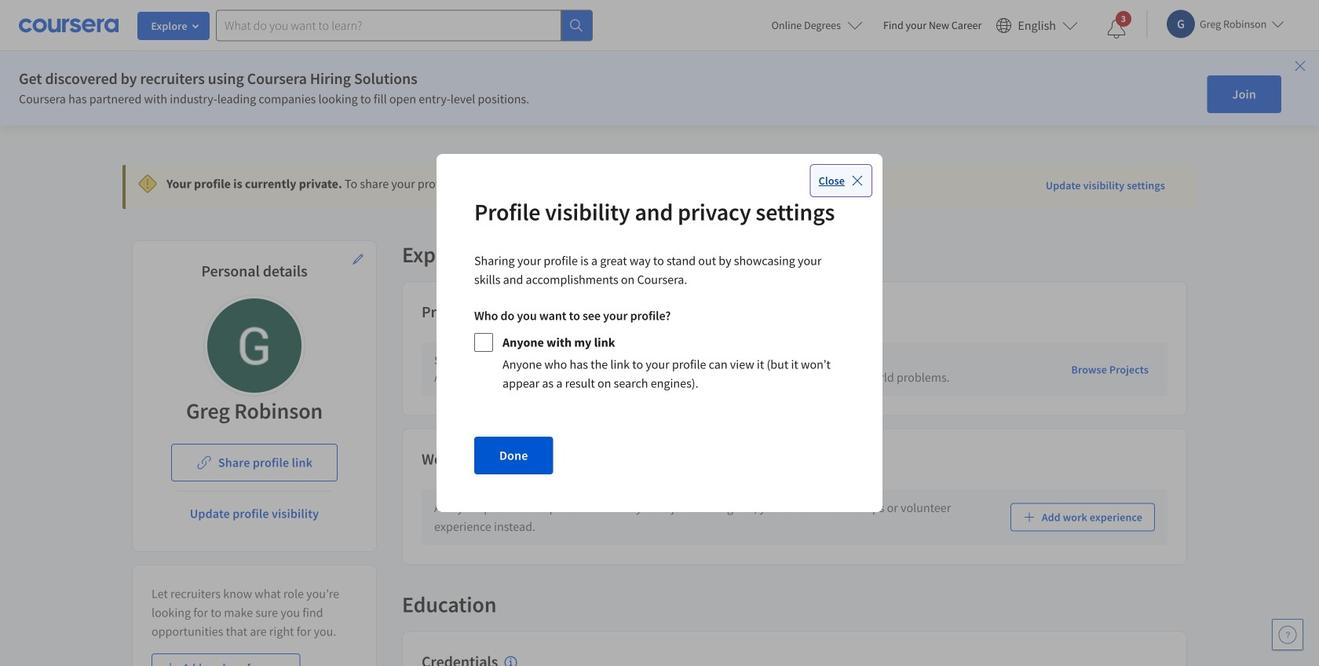 Task type: locate. For each thing, give the bounding box(es) containing it.
information about credentials section image
[[505, 656, 517, 666]]

edit personal details. image
[[352, 253, 365, 266]]

information about the projects section image
[[483, 307, 495, 319]]

dialog
[[437, 154, 883, 512]]

None search field
[[216, 10, 593, 41]]



Task type: describe. For each thing, give the bounding box(es) containing it.
coursera image
[[19, 13, 119, 38]]

help center image
[[1279, 625, 1298, 644]]

anyone with my link element
[[475, 327, 845, 399]]

profile photo image
[[207, 299, 302, 393]]



Task type: vqa. For each thing, say whether or not it's contained in the screenshot.
EDIT PERSONAL DETAILS. "icon" on the left top of the page
yes



